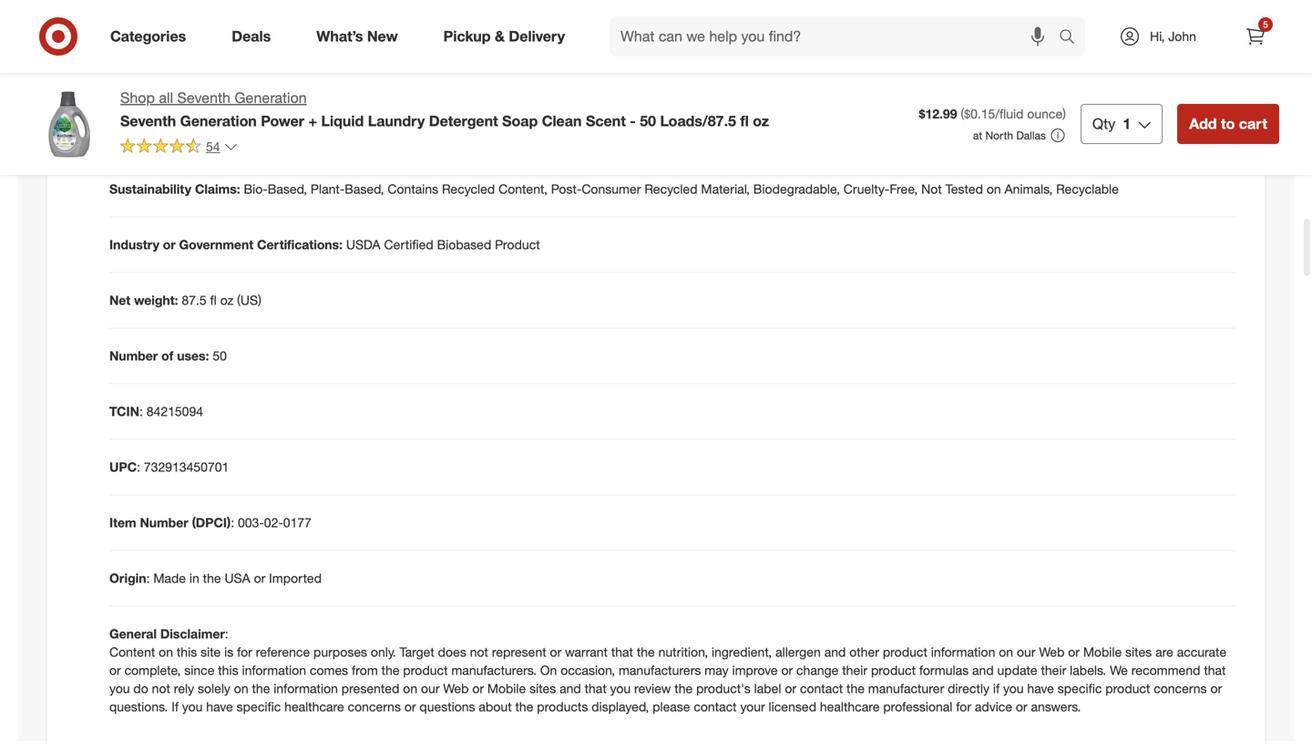 Task type: locate. For each thing, give the bounding box(es) containing it.
0 vertical spatial and
[[825, 644, 846, 660]]

sites left are
[[1126, 644, 1153, 660]]

information up formulas
[[932, 644, 996, 660]]

of left uses:
[[161, 348, 174, 364]]

their left labels.
[[1042, 662, 1067, 678]]

0 horizontal spatial if
[[287, 14, 293, 30]]

: up solely
[[225, 626, 229, 642]]

1 horizontal spatial is
[[345, 14, 354, 30]]

you
[[109, 681, 130, 697], [611, 681, 631, 697], [1004, 681, 1024, 697], [182, 699, 203, 715]]

0 horizontal spatial recycled
[[442, 181, 495, 197]]

not up the manufacturers. on the left
[[470, 644, 489, 660]]

recycled left content,
[[442, 181, 495, 197]]

our up update
[[1017, 644, 1036, 660]]

product warning: drink water if product is swallowed, flush immediately if product enters eyes, keep out of reach of children
[[109, 14, 821, 30]]

1 vertical spatial sites
[[530, 681, 556, 697]]

0 horizontal spatial is
[[224, 644, 234, 660]]

0 horizontal spatial seventh
[[120, 112, 176, 130]]

mobile up labels.
[[1084, 644, 1122, 660]]

1 horizontal spatial for
[[957, 699, 972, 715]]

What can we help you find? suggestions appear below search field
[[610, 16, 1064, 57]]

on right solely
[[234, 681, 249, 697]]

displayed,
[[592, 699, 649, 715]]

2 vertical spatial information
[[274, 681, 338, 697]]

1 vertical spatial product
[[109, 70, 158, 86]]

0 horizontal spatial their
[[843, 662, 868, 678]]

0 horizontal spatial have
[[206, 699, 233, 715]]

or down the manufacturers. on the left
[[473, 681, 484, 697]]

sustainability
[[109, 181, 192, 197]]

liquid right form:
[[200, 70, 235, 86]]

generation up 54
[[180, 112, 257, 130]]

recycled left material,
[[645, 181, 698, 197]]

the down "other"
[[847, 681, 865, 697]]

if up advice
[[994, 681, 1000, 697]]

is right site
[[224, 644, 234, 660]]

:
[[139, 403, 143, 419], [137, 459, 140, 475], [231, 515, 234, 531], [146, 570, 150, 586], [225, 626, 229, 642]]

2 horizontal spatial if
[[994, 681, 1000, 697]]

0 vertical spatial oz
[[753, 112, 770, 130]]

contact down change
[[800, 681, 843, 697]]

our up questions
[[421, 681, 440, 697]]

1 horizontal spatial liquid
[[321, 112, 364, 130]]

: left 84215094
[[139, 403, 143, 419]]

0 horizontal spatial oz
[[220, 292, 234, 308]]

: left '003-'
[[231, 515, 234, 531]]

0 horizontal spatial and
[[560, 681, 581, 697]]

if
[[172, 699, 179, 715]]

1 vertical spatial fl
[[210, 292, 217, 308]]

0 horizontal spatial that
[[585, 681, 607, 697]]

contact down product's
[[694, 699, 737, 715]]

ingredient,
[[712, 644, 772, 660]]

have down solely
[[206, 699, 233, 715]]

biobased
[[437, 237, 492, 253]]

mobile up about
[[488, 681, 526, 697]]

1 horizontal spatial contact
[[800, 681, 843, 697]]

0 vertical spatial information
[[932, 644, 996, 660]]

certifications:
[[257, 237, 343, 253]]

the down only.
[[382, 662, 400, 678]]

water
[[252, 14, 283, 30]]

: inside general disclaimer : content on this site is for reference purposes only.  target does not represent or warrant that the nutrition, ingredient, allergen and other product information on our web or mobile sites are accurate or complete, since this information comes from the product manufacturers.  on occasion, manufacturers may improve or change their product formulas and update their labels.  we recommend that you do not rely solely on the information presented on our web or mobile sites and that you review the product's label or contact the manufacturer directly if you have specific product concerns or questions.  if you have specific healthcare concerns or questions about the products displayed, please contact your licensed healthcare professional for advice or answers.
[[225, 626, 229, 642]]

or up on
[[550, 644, 562, 660]]

0 vertical spatial 50
[[640, 112, 656, 130]]

drink
[[218, 14, 248, 30]]

for right site
[[237, 644, 252, 660]]

1 horizontal spatial concerns
[[1154, 681, 1208, 697]]

product
[[297, 14, 342, 30], [537, 14, 582, 30], [883, 644, 928, 660], [403, 662, 448, 678], [872, 662, 916, 678], [1106, 681, 1151, 697]]

that down accurate
[[1205, 662, 1227, 678]]

you right the if
[[182, 699, 203, 715]]

0 horizontal spatial liquid
[[200, 70, 235, 86]]

certified
[[384, 237, 434, 253]]

site
[[201, 644, 221, 660]]

1 horizontal spatial recycled
[[645, 181, 698, 197]]

john
[[1169, 28, 1197, 44]]

003-
[[238, 515, 264, 531]]

0 horizontal spatial mobile
[[488, 681, 526, 697]]

and up products
[[560, 681, 581, 697]]

or left questions
[[405, 699, 416, 715]]

1 vertical spatial seventh
[[120, 112, 176, 130]]

comes
[[310, 662, 348, 678]]

not
[[470, 644, 489, 660], [152, 681, 170, 697]]

1 vertical spatial web
[[443, 681, 469, 697]]

0 vertical spatial fl
[[741, 112, 749, 130]]

web up answers.
[[1040, 644, 1065, 660]]

50 right -
[[640, 112, 656, 130]]

50
[[640, 112, 656, 130], [213, 348, 227, 364]]

0 horizontal spatial based,
[[268, 181, 307, 197]]

for
[[237, 644, 252, 660], [957, 699, 972, 715]]

or down the allergen
[[782, 662, 793, 678]]

2 horizontal spatial and
[[973, 662, 994, 678]]

$12.99 ( $0.15 /fluid ounce )
[[920, 106, 1067, 122]]

1 horizontal spatial specific
[[1058, 681, 1103, 697]]

1 horizontal spatial and
[[825, 644, 846, 660]]

if right "water"
[[287, 14, 293, 30]]

detergent
[[429, 112, 498, 130]]

0 vertical spatial seventh
[[177, 89, 231, 107]]

bio-
[[244, 181, 268, 197]]

is left new
[[345, 14, 354, 30]]

web up questions
[[443, 681, 469, 697]]

0 vertical spatial is
[[345, 14, 354, 30]]

if right the &
[[527, 14, 534, 30]]

of right out
[[711, 14, 722, 30]]

oz right loads/87.5
[[753, 112, 770, 130]]

1 vertical spatial our
[[421, 681, 440, 697]]

of right reach
[[761, 14, 772, 30]]

fl right 87.5
[[210, 292, 217, 308]]

generation up power
[[235, 89, 307, 107]]

2 vertical spatial and
[[560, 681, 581, 697]]

0 vertical spatial liquid
[[200, 70, 235, 86]]

0 vertical spatial contact
[[800, 681, 843, 697]]

1 vertical spatial concerns
[[348, 699, 401, 715]]

1 horizontal spatial of
[[711, 14, 722, 30]]

0 horizontal spatial fl
[[210, 292, 217, 308]]

1 vertical spatial have
[[206, 699, 233, 715]]

healthcare
[[285, 699, 344, 715], [820, 699, 880, 715]]

power
[[261, 112, 305, 130]]

number right item
[[140, 515, 188, 531]]

0 vertical spatial have
[[1028, 681, 1055, 697]]

or
[[163, 237, 176, 253], [254, 570, 266, 586], [550, 644, 562, 660], [1069, 644, 1080, 660], [109, 662, 121, 678], [782, 662, 793, 678], [473, 681, 484, 697], [785, 681, 797, 697], [1211, 681, 1223, 697], [405, 699, 416, 715], [1016, 699, 1028, 715]]

form:
[[161, 70, 196, 86]]

on down target
[[403, 681, 418, 697]]

information down reference
[[242, 662, 306, 678]]

specific down labels.
[[1058, 681, 1103, 697]]

hi,
[[1151, 28, 1165, 44]]

1 horizontal spatial fl
[[741, 112, 749, 130]]

1 vertical spatial liquid
[[321, 112, 364, 130]]

that right warrant
[[612, 644, 634, 660]]

1 vertical spatial that
[[1205, 662, 1227, 678]]

50 inside shop all seventh generation seventh generation power + liquid laundry detergent soap clean scent - 50 loads/87.5 fl oz
[[640, 112, 656, 130]]

0 vertical spatial web
[[1040, 644, 1065, 660]]

mobile
[[1084, 644, 1122, 660], [488, 681, 526, 697]]

qty 1
[[1093, 115, 1132, 133]]

specific down reference
[[237, 699, 281, 715]]

0 vertical spatial that
[[612, 644, 634, 660]]

54 link
[[120, 138, 238, 159]]

answers.
[[1032, 699, 1082, 715]]

0 vertical spatial concerns
[[1154, 681, 1208, 697]]

1 vertical spatial and
[[973, 662, 994, 678]]

sites down on
[[530, 681, 556, 697]]

liquid right + in the left of the page
[[321, 112, 364, 130]]

0 vertical spatial product
[[109, 14, 158, 30]]

2 their from the left
[[1042, 662, 1067, 678]]

if inside general disclaimer : content on this site is for reference purposes only.  target does not represent or warrant that the nutrition, ingredient, allergen and other product information on our web or mobile sites are accurate or complete, since this information comes from the product manufacturers.  on occasion, manufacturers may improve or change their product formulas and update their labels.  we recommend that you do not rely solely on the information presented on our web or mobile sites and that you review the product's label or contact the manufacturer directly if you have specific product concerns or questions.  if you have specific healthcare concerns or questions about the products displayed, please contact your licensed healthcare professional for advice or answers.
[[994, 681, 1000, 697]]

is
[[345, 14, 354, 30], [224, 644, 234, 660]]

1 horizontal spatial our
[[1017, 644, 1036, 660]]

recyclable
[[1057, 181, 1119, 197]]

have up answers.
[[1028, 681, 1055, 697]]

0 horizontal spatial sites
[[530, 681, 556, 697]]

: for made
[[146, 570, 150, 586]]

0 horizontal spatial this
[[177, 644, 197, 660]]

this
[[177, 644, 197, 660], [218, 662, 238, 678]]

1 horizontal spatial sites
[[1126, 644, 1153, 660]]

1 vertical spatial is
[[224, 644, 234, 660]]

based, left contains
[[345, 181, 384, 197]]

search
[[1051, 29, 1095, 47]]

1 vertical spatial 50
[[213, 348, 227, 364]]

1 horizontal spatial oz
[[753, 112, 770, 130]]

50 right uses:
[[213, 348, 227, 364]]

uses:
[[177, 348, 209, 364]]

1 horizontal spatial web
[[1040, 644, 1065, 660]]

does
[[438, 644, 467, 660]]

information down comes
[[274, 681, 338, 697]]

1 horizontal spatial this
[[218, 662, 238, 678]]

contact
[[800, 681, 843, 697], [694, 699, 737, 715]]

not down complete,
[[152, 681, 170, 697]]

2 horizontal spatial that
[[1205, 662, 1227, 678]]

on
[[987, 181, 1002, 197], [159, 644, 173, 660], [999, 644, 1014, 660], [234, 681, 249, 697], [403, 681, 418, 697]]

formulation:
[[109, 125, 185, 141]]

1 horizontal spatial have
[[1028, 681, 1055, 697]]

: left made
[[146, 570, 150, 586]]

fl right loads/87.5
[[741, 112, 749, 130]]

and up change
[[825, 644, 846, 660]]

healthcare down change
[[820, 699, 880, 715]]

your
[[741, 699, 766, 715]]

pickup
[[444, 27, 491, 45]]

content
[[109, 644, 155, 660]]

this down disclaimer
[[177, 644, 197, 660]]

for down the "directly"
[[957, 699, 972, 715]]

what's
[[317, 27, 363, 45]]

web
[[1040, 644, 1065, 660], [443, 681, 469, 697]]

cruelty-
[[844, 181, 890, 197]]

1 based, from the left
[[268, 181, 307, 197]]

improve
[[733, 662, 778, 678]]

this up solely
[[218, 662, 238, 678]]

1 horizontal spatial mobile
[[1084, 644, 1122, 660]]

: left 732913450701
[[137, 459, 140, 475]]

product up shop
[[109, 70, 158, 86]]

2 vertical spatial that
[[585, 681, 607, 697]]

0 vertical spatial for
[[237, 644, 252, 660]]

1 horizontal spatial their
[[1042, 662, 1067, 678]]

and up the "directly"
[[973, 662, 994, 678]]

0 horizontal spatial healthcare
[[285, 699, 344, 715]]

or up licensed
[[785, 681, 797, 697]]

1 vertical spatial this
[[218, 662, 238, 678]]

0 horizontal spatial concerns
[[348, 699, 401, 715]]

product left warning:
[[109, 14, 158, 30]]

occasion,
[[561, 662, 615, 678]]

or up labels.
[[1069, 644, 1080, 660]]

seventh down shop
[[120, 112, 176, 130]]

0 horizontal spatial contact
[[694, 699, 737, 715]]

product right biobased
[[495, 237, 540, 253]]

based, left plant-
[[268, 181, 307, 197]]

manufacturers
[[619, 662, 701, 678]]

warrant
[[565, 644, 608, 660]]

fl
[[741, 112, 749, 130], [210, 292, 217, 308]]

0 vertical spatial mobile
[[1084, 644, 1122, 660]]

claims:
[[195, 181, 240, 197]]

their down "other"
[[843, 662, 868, 678]]

advice
[[975, 699, 1013, 715]]

the up please
[[675, 681, 693, 697]]

disclaimer
[[160, 626, 225, 642]]

(dpci)
[[192, 515, 231, 531]]

products
[[537, 699, 588, 715]]

2 horizontal spatial of
[[761, 14, 772, 30]]

1 vertical spatial not
[[152, 681, 170, 697]]

0 horizontal spatial of
[[161, 348, 174, 364]]

loads/87.5
[[661, 112, 737, 130]]

review
[[635, 681, 671, 697]]

0 horizontal spatial specific
[[237, 699, 281, 715]]

1 horizontal spatial based,
[[345, 181, 384, 197]]

other
[[850, 644, 880, 660]]

: for 84215094
[[139, 403, 143, 419]]

and
[[825, 644, 846, 660], [973, 662, 994, 678], [560, 681, 581, 697]]

concerns down the presented
[[348, 699, 401, 715]]

0 vertical spatial this
[[177, 644, 197, 660]]

concerns down the recommend
[[1154, 681, 1208, 697]]

1 horizontal spatial seventh
[[177, 89, 231, 107]]

generation
[[235, 89, 307, 107], [180, 112, 257, 130]]

oz left (us)
[[220, 292, 234, 308]]

1 recycled from the left
[[442, 181, 495, 197]]

net weight: 87.5 fl oz (us)
[[109, 292, 262, 308]]

seventh down form:
[[177, 89, 231, 107]]

1 horizontal spatial healthcare
[[820, 699, 880, 715]]

the right about
[[516, 699, 534, 715]]

do
[[134, 681, 148, 697]]

number up tcin
[[109, 348, 158, 364]]

specific
[[1058, 681, 1103, 697], [237, 699, 281, 715]]

if
[[287, 14, 293, 30], [527, 14, 534, 30], [994, 681, 1000, 697]]

item
[[109, 515, 136, 531]]

have
[[1028, 681, 1055, 697], [206, 699, 233, 715]]

material,
[[702, 181, 750, 197]]

0 vertical spatial not
[[470, 644, 489, 660]]

warning:
[[161, 14, 215, 30]]

that down occasion,
[[585, 681, 607, 697]]

keep
[[658, 14, 686, 30]]

healthcare down comes
[[285, 699, 344, 715]]



Task type: vqa. For each thing, say whether or not it's contained in the screenshot.
'Delivery' to the top
no



Task type: describe. For each thing, give the bounding box(es) containing it.
shop all seventh generation seventh generation power + liquid laundry detergent soap clean scent - 50 loads/87.5 fl oz
[[120, 89, 770, 130]]

1 healthcare from the left
[[285, 699, 344, 715]]

02-
[[264, 515, 283, 531]]

0 vertical spatial generation
[[235, 89, 307, 107]]

eyes,
[[625, 14, 654, 30]]

(
[[961, 106, 965, 122]]

net
[[109, 292, 131, 308]]

delivery
[[509, 27, 565, 45]]

usda
[[346, 237, 381, 253]]

image of seventh generation power + liquid laundry detergent soap clean scent - 50 loads/87.5 fl oz image
[[33, 88, 106, 160]]

product for product form: liquid
[[109, 70, 158, 86]]

1 vertical spatial contact
[[694, 699, 737, 715]]

deals
[[232, 27, 271, 45]]

1 vertical spatial for
[[957, 699, 972, 715]]

general disclaimer : content on this site is for reference purposes only.  target does not represent or warrant that the nutrition, ingredient, allergen and other product information on our web or mobile sites are accurate or complete, since this information comes from the product manufacturers.  on occasion, manufacturers may improve or change their product formulas and update their labels.  we recommend that you do not rely solely on the information presented on our web or mobile sites and that you review the product's label or contact the manufacturer directly if you have specific product concerns or questions.  if you have specific healthcare concerns or questions about the products displayed, please contact your licensed healthcare professional for advice or answers.
[[109, 626, 1227, 715]]

liquid inside shop all seventh generation seventh generation power + liquid laundry detergent soap clean scent - 50 loads/87.5 fl oz
[[321, 112, 364, 130]]

target
[[400, 644, 435, 660]]

2 recycled from the left
[[645, 181, 698, 197]]

2 based, from the left
[[345, 181, 384, 197]]

-
[[630, 112, 636, 130]]

formulas
[[920, 662, 969, 678]]

or down accurate
[[1211, 681, 1223, 697]]

2 vertical spatial product
[[495, 237, 540, 253]]

in
[[190, 570, 199, 586]]

5
[[1264, 19, 1269, 30]]

is inside general disclaimer : content on this site is for reference purposes only.  target does not represent or warrant that the nutrition, ingredient, allergen and other product information on our web or mobile sites are accurate or complete, since this information comes from the product manufacturers.  on occasion, manufacturers may improve or change their product formulas and update their labels.  we recommend that you do not rely solely on the information presented on our web or mobile sites and that you review the product's label or contact the manufacturer directly if you have specific product concerns or questions.  if you have specific healthcare concerns or questions about the products displayed, please contact your licensed healthcare professional for advice or answers.
[[224, 644, 234, 660]]

children
[[776, 14, 821, 30]]

high
[[189, 125, 215, 141]]

0 horizontal spatial 50
[[213, 348, 227, 364]]

product form: liquid
[[109, 70, 235, 86]]

add
[[1190, 115, 1218, 133]]

update
[[998, 662, 1038, 678]]

or right advice
[[1016, 699, 1028, 715]]

hi, john
[[1151, 28, 1197, 44]]

pickup & delivery
[[444, 27, 565, 45]]

product's
[[697, 681, 751, 697]]

the up manufacturers
[[637, 644, 655, 660]]

add to cart
[[1190, 115, 1268, 133]]

on right tested
[[987, 181, 1002, 197]]

on up complete,
[[159, 644, 173, 660]]

consumer
[[582, 181, 641, 197]]

change
[[797, 662, 839, 678]]

1 vertical spatial information
[[242, 662, 306, 678]]

recommend
[[1132, 662, 1201, 678]]

oz inside shop all seventh generation seventh generation power + liquid laundry detergent soap clean scent - 50 loads/87.5 fl oz
[[753, 112, 770, 130]]

: for 732913450701
[[137, 459, 140, 475]]

fl inside shop all seventh generation seventh generation power + liquid laundry detergent soap clean scent - 50 loads/87.5 fl oz
[[741, 112, 749, 130]]

54
[[206, 138, 220, 154]]

1 horizontal spatial if
[[527, 14, 534, 30]]

directly
[[948, 681, 990, 697]]

tcin
[[109, 403, 139, 419]]

product for product warning: drink water if product is swallowed, flush immediately if product enters eyes, keep out of reach of children
[[109, 14, 158, 30]]

1 vertical spatial number
[[140, 515, 188, 531]]

enters
[[585, 14, 621, 30]]

you down update
[[1004, 681, 1024, 697]]

0 vertical spatial sites
[[1126, 644, 1153, 660]]

we
[[1111, 662, 1129, 678]]

post-
[[551, 181, 582, 197]]

to
[[1222, 115, 1236, 133]]

at north dallas
[[974, 129, 1047, 142]]

industry or government certifications: usda certified biobased product
[[109, 237, 540, 253]]

1 vertical spatial oz
[[220, 292, 234, 308]]

the right "in" at the left of the page
[[203, 570, 221, 586]]

you left do
[[109, 681, 130, 697]]

qty
[[1093, 115, 1116, 133]]

allergen
[[776, 644, 821, 660]]

2 healthcare from the left
[[820, 699, 880, 715]]

not
[[922, 181, 942, 197]]

laundry
[[368, 112, 425, 130]]

0 horizontal spatial our
[[421, 681, 440, 697]]

origin : made in the usa or imported
[[109, 570, 322, 586]]

or down the content
[[109, 662, 121, 678]]

cart
[[1240, 115, 1268, 133]]

labels.
[[1070, 662, 1107, 678]]

item number (dpci) : 003-02-0177
[[109, 515, 312, 531]]

1 vertical spatial specific
[[237, 699, 281, 715]]

0 vertical spatial our
[[1017, 644, 1036, 660]]

0 vertical spatial number
[[109, 348, 158, 364]]

free,
[[890, 181, 918, 197]]

made
[[153, 570, 186, 586]]

search button
[[1051, 16, 1095, 60]]

pickup & delivery link
[[428, 16, 588, 57]]

categories
[[110, 27, 186, 45]]

the down reference
[[252, 681, 270, 697]]

84215094
[[147, 403, 203, 419]]

content,
[[499, 181, 548, 197]]

questions.
[[109, 699, 168, 715]]

origin
[[109, 570, 146, 586]]

at
[[974, 129, 983, 142]]

1 vertical spatial generation
[[180, 112, 257, 130]]

add to cart button
[[1178, 104, 1280, 144]]

label
[[755, 681, 782, 697]]

)
[[1063, 106, 1067, 122]]

industry
[[109, 237, 159, 253]]

immediately
[[454, 14, 523, 30]]

animals,
[[1005, 181, 1053, 197]]

contains
[[388, 181, 439, 197]]

nutrition,
[[659, 644, 709, 660]]

tested
[[946, 181, 984, 197]]

deals link
[[216, 16, 294, 57]]

on up update
[[999, 644, 1014, 660]]

out
[[689, 14, 708, 30]]

government
[[179, 237, 254, 253]]

upc : 732913450701
[[109, 459, 229, 475]]

imported
[[269, 570, 322, 586]]

about
[[479, 699, 512, 715]]

1 horizontal spatial not
[[470, 644, 489, 660]]

usa
[[225, 570, 250, 586]]

formulation: high efficiency
[[109, 125, 274, 141]]

1 vertical spatial mobile
[[488, 681, 526, 697]]

1 their from the left
[[843, 662, 868, 678]]

1
[[1123, 115, 1132, 133]]

you up displayed,
[[611, 681, 631, 697]]

or right the "industry"
[[163, 237, 176, 253]]

0 horizontal spatial not
[[152, 681, 170, 697]]

sustainability claims: bio-based, plant-based, contains recycled content, post-consumer recycled material, biodegradable, cruelty-free, not tested on animals, recyclable
[[109, 181, 1119, 197]]

reference
[[256, 644, 310, 660]]

new
[[367, 27, 398, 45]]

questions
[[420, 699, 475, 715]]

only.
[[371, 644, 396, 660]]

0 horizontal spatial for
[[237, 644, 252, 660]]

weight:
[[134, 292, 178, 308]]

plant-
[[311, 181, 345, 197]]

tcin : 84215094
[[109, 403, 203, 419]]

clean
[[542, 112, 582, 130]]

&
[[495, 27, 505, 45]]

1 horizontal spatial that
[[612, 644, 634, 660]]

or right usa
[[254, 570, 266, 586]]

all
[[159, 89, 173, 107]]

0 vertical spatial specific
[[1058, 681, 1103, 697]]

rely
[[174, 681, 194, 697]]

represent
[[492, 644, 547, 660]]

/fluid
[[996, 106, 1024, 122]]



